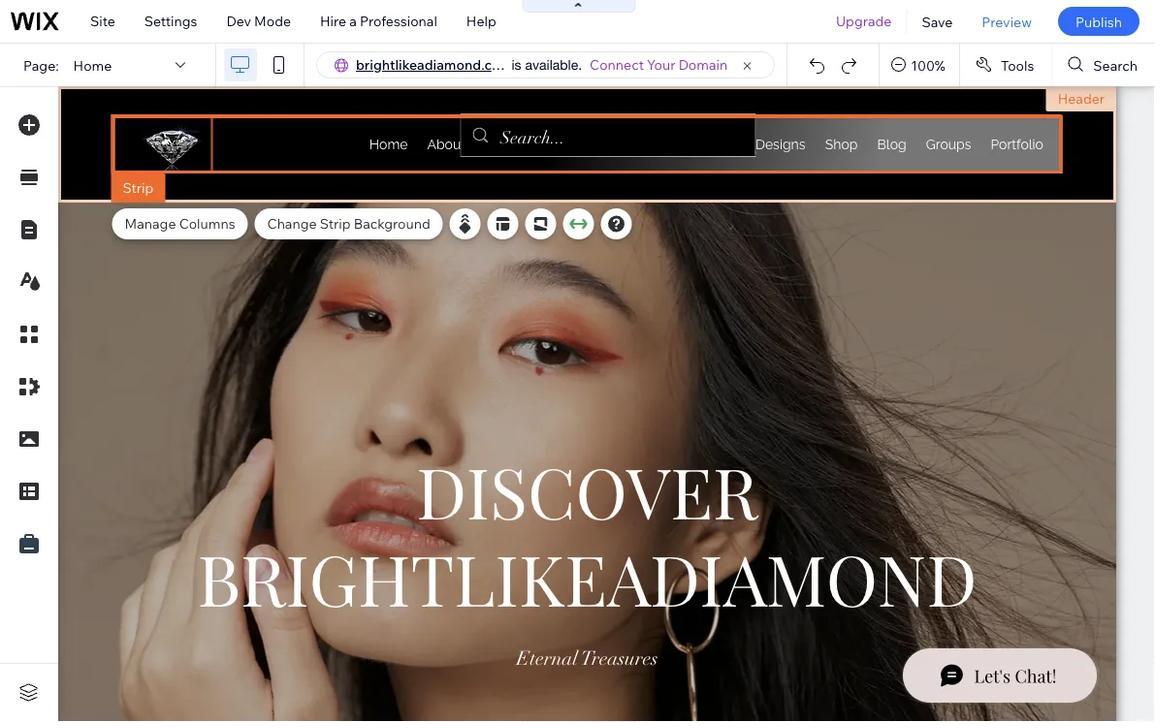 Task type: vqa. For each thing, say whether or not it's contained in the screenshot.
is
yes



Task type: locate. For each thing, give the bounding box(es) containing it.
professional
[[360, 13, 437, 30]]

hire
[[320, 13, 346, 30]]

available.
[[525, 57, 582, 73]]

your
[[647, 56, 676, 73]]

100% button
[[880, 44, 959, 86]]

save
[[922, 13, 953, 30]]

tools
[[1001, 56, 1034, 73]]

strip
[[123, 179, 154, 196], [320, 215, 351, 232]]

0 vertical spatial strip
[[123, 179, 154, 196]]

1 vertical spatial strip
[[320, 215, 351, 232]]

0 horizontal spatial strip
[[123, 179, 154, 196]]

search
[[1093, 56, 1138, 73]]

preview button
[[967, 0, 1047, 43]]

settings
[[144, 13, 197, 30]]

columns
[[179, 215, 235, 232]]

is available. connect your domain
[[512, 56, 728, 73]]

header
[[1058, 90, 1105, 107]]

dev
[[226, 13, 251, 30]]

help
[[466, 13, 496, 30]]

change strip background
[[267, 215, 430, 232]]

brightlikeadiamond.com
[[356, 56, 512, 73]]

mode
[[254, 13, 291, 30]]

domain
[[679, 56, 728, 73]]

preview
[[982, 13, 1032, 30]]

section: welcome
[[991, 181, 1105, 198]]

strip right change
[[320, 215, 351, 232]]

site
[[90, 13, 115, 30]]

home
[[73, 56, 112, 73]]

strip up manage
[[123, 179, 154, 196]]



Task type: describe. For each thing, give the bounding box(es) containing it.
connect
[[590, 56, 644, 73]]

publish button
[[1058, 7, 1140, 36]]

change
[[267, 215, 317, 232]]

upgrade
[[836, 13, 892, 30]]

manage
[[125, 215, 176, 232]]

quick
[[110, 227, 147, 244]]

tools button
[[960, 44, 1052, 86]]

section:
[[991, 181, 1043, 198]]

edit
[[150, 227, 175, 244]]

1 horizontal spatial strip
[[320, 215, 351, 232]]

dev mode
[[226, 13, 291, 30]]

quick edit
[[110, 227, 175, 244]]

is
[[512, 57, 521, 73]]

publish
[[1076, 13, 1122, 30]]

background
[[354, 215, 430, 232]]

100%
[[911, 56, 946, 73]]

welcome
[[1046, 181, 1105, 198]]

a
[[349, 13, 357, 30]]

hire a professional
[[320, 13, 437, 30]]

manage columns
[[125, 215, 235, 232]]

save button
[[907, 0, 967, 43]]

search button
[[1053, 44, 1155, 86]]



